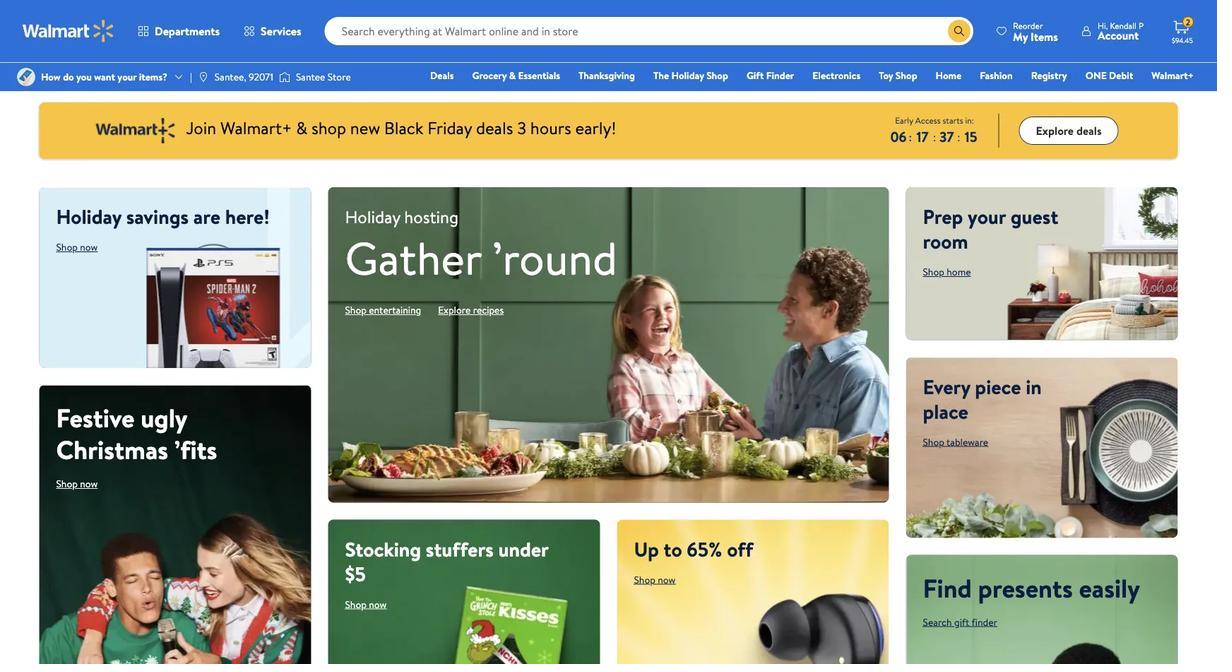 Task type: describe. For each thing, give the bounding box(es) containing it.
Search search field
[[325, 17, 974, 45]]

shop now for holiday savings are here!
[[56, 240, 98, 254]]

p
[[1139, 19, 1144, 31]]

2 : from the left
[[934, 129, 937, 145]]

departments
[[155, 23, 220, 39]]

$5
[[345, 560, 366, 588]]

in:
[[966, 114, 975, 126]]

'fits
[[174, 432, 217, 467]]

presents
[[979, 570, 1073, 606]]

entertaining
[[369, 303, 421, 317]]

ugly
[[141, 400, 187, 436]]

find
[[923, 570, 972, 606]]

shop entertaining
[[345, 303, 421, 317]]

shop for stocking stuffers under $5
[[345, 598, 367, 611]]

1 vertical spatial holiday
[[56, 203, 122, 230]]

access
[[916, 114, 941, 126]]

hi, kendall p account
[[1098, 19, 1144, 43]]

92071
[[249, 70, 273, 84]]

shop home link
[[923, 265, 971, 279]]

06
[[891, 127, 907, 147]]

home link
[[930, 68, 968, 83]]

friday
[[428, 116, 472, 140]]

early!
[[576, 116, 617, 140]]

shop now link for up to 65% off
[[634, 573, 676, 587]]

search icon image
[[954, 25, 965, 37]]

17
[[917, 127, 929, 147]]

|
[[190, 70, 192, 84]]

stocking
[[345, 535, 421, 563]]

account
[[1098, 28, 1139, 43]]

thanksgiving link
[[572, 68, 642, 83]]

items?
[[139, 70, 168, 84]]

new
[[350, 116, 380, 140]]

home
[[947, 265, 971, 279]]

electronics
[[813, 69, 861, 82]]

prep
[[923, 203, 964, 230]]

fashion
[[980, 69, 1013, 82]]

up to 65% off
[[634, 535, 754, 563]]

are
[[193, 203, 221, 230]]

every
[[923, 373, 971, 400]]

up
[[634, 535, 659, 563]]

search
[[923, 615, 952, 629]]

registry
[[1032, 69, 1068, 82]]

shop now link for holiday savings are here!
[[56, 240, 98, 254]]

explore deals button
[[1020, 117, 1119, 145]]

do
[[63, 70, 74, 84]]

you
[[76, 70, 92, 84]]

0 horizontal spatial deals
[[476, 116, 513, 140]]

services button
[[232, 14, 314, 48]]

explore deals
[[1036, 123, 1102, 138]]

now for stocking stuffers under $5
[[369, 598, 387, 611]]

easily
[[1079, 570, 1141, 606]]

gift
[[747, 69, 764, 82]]

black
[[384, 116, 424, 140]]

shop now for stocking stuffers under $5
[[345, 598, 387, 611]]

home
[[936, 69, 962, 82]]

deals inside button
[[1077, 123, 1102, 138]]

join walmart+ & shop new black friday deals 3 hours early!
[[186, 116, 617, 140]]

'round
[[492, 227, 618, 289]]

tableware
[[947, 435, 989, 449]]

toy shop link
[[873, 68, 924, 83]]

off
[[727, 535, 754, 563]]

reorder
[[1013, 19, 1044, 31]]

thanksgiving
[[579, 69, 635, 82]]

how
[[41, 70, 61, 84]]

santee store
[[296, 70, 351, 84]]

my
[[1013, 29, 1028, 44]]

christmas
[[56, 432, 168, 467]]

festive ugly christmas 'fits
[[56, 400, 217, 467]]

explore for explore deals
[[1036, 123, 1074, 138]]

one debit link
[[1080, 68, 1140, 83]]

recipes
[[473, 303, 504, 317]]

37
[[940, 127, 955, 147]]

shop entertaining link
[[345, 303, 421, 317]]

fashion link
[[974, 68, 1020, 83]]

every piece in place
[[923, 373, 1042, 425]]

in
[[1026, 373, 1042, 400]]

shop for holiday savings are here!
[[56, 240, 78, 254]]

shop for every piece in place
[[923, 435, 945, 449]]

find presents easily
[[923, 570, 1141, 606]]

hours
[[531, 116, 572, 140]]

shop
[[312, 116, 346, 140]]

shop tableware
[[923, 435, 989, 449]]

clear search field text image
[[932, 26, 943, 37]]

walmart plus logo image
[[96, 118, 175, 143]]

shop tableware link
[[923, 435, 989, 449]]

electronics link
[[807, 68, 867, 83]]

3 : from the left
[[958, 129, 961, 145]]

$94.45
[[1172, 35, 1194, 45]]



Task type: vqa. For each thing, say whether or not it's contained in the screenshot.
And
no



Task type: locate. For each thing, give the bounding box(es) containing it.
shop now link for stocking stuffers under $5
[[345, 598, 387, 611]]

65%
[[687, 535, 723, 563]]

your right want
[[118, 70, 137, 84]]

1 : from the left
[[909, 129, 912, 145]]

reorder my items
[[1013, 19, 1059, 44]]

0 vertical spatial your
[[118, 70, 137, 84]]

shop now link
[[56, 240, 98, 254], [56, 477, 98, 491], [634, 573, 676, 587], [345, 598, 387, 611]]

now for holiday savings are here!
[[80, 240, 98, 254]]

here!
[[225, 203, 270, 230]]

1 horizontal spatial &
[[509, 69, 516, 82]]

 image right 92071
[[279, 70, 290, 84]]

search gift finder
[[923, 615, 998, 629]]

0 horizontal spatial &
[[296, 116, 308, 140]]

to
[[664, 535, 682, 563]]

explore recipes
[[438, 303, 504, 317]]

holiday savings are here!
[[56, 203, 270, 230]]

your
[[118, 70, 137, 84], [968, 203, 1006, 230]]

& left the shop
[[296, 116, 308, 140]]

deals down one
[[1077, 123, 1102, 138]]

prep your guest room
[[923, 203, 1059, 255]]

early
[[896, 114, 914, 126]]

shop home
[[923, 265, 971, 279]]

1 horizontal spatial  image
[[279, 70, 290, 84]]

 image for santee store
[[279, 70, 290, 84]]

&
[[509, 69, 516, 82], [296, 116, 308, 140]]

santee
[[296, 70, 325, 84]]

1 horizontal spatial walmart+
[[1152, 69, 1194, 82]]

departments button
[[126, 14, 232, 48]]

: left '37'
[[934, 129, 937, 145]]

grocery
[[473, 69, 507, 82]]

0 vertical spatial holiday
[[672, 69, 704, 82]]

shop for prep your guest room
[[923, 265, 945, 279]]

1 horizontal spatial explore
[[1036, 123, 1074, 138]]

1 horizontal spatial holiday
[[672, 69, 704, 82]]

1 vertical spatial your
[[968, 203, 1006, 230]]

gift finder link
[[741, 68, 801, 83]]

0 vertical spatial explore
[[1036, 123, 1074, 138]]

walmart+
[[1152, 69, 1194, 82], [220, 116, 292, 140]]

piece
[[976, 373, 1022, 400]]

deals
[[476, 116, 513, 140], [1077, 123, 1102, 138]]

 image left how
[[17, 68, 35, 86]]

join
[[186, 116, 216, 140]]

stuffers
[[426, 535, 494, 563]]

 image
[[198, 71, 209, 83]]

Walmart Site-Wide search field
[[325, 17, 974, 45]]

deals
[[430, 69, 454, 82]]

shop now link for festive ugly christmas 'fits
[[56, 477, 98, 491]]

1 horizontal spatial :
[[934, 129, 937, 145]]

registry link
[[1025, 68, 1074, 83]]

your inside 'prep your guest room'
[[968, 203, 1006, 230]]

shop for gather 'round
[[345, 303, 367, 317]]

0 horizontal spatial holiday
[[56, 203, 122, 230]]

toy shop
[[879, 69, 918, 82]]

walmart+ inside walmart+ link
[[1152, 69, 1194, 82]]

search gift finder link
[[923, 615, 998, 629]]

the
[[654, 69, 669, 82]]

1 horizontal spatial deals
[[1077, 123, 1102, 138]]

festive
[[56, 400, 135, 436]]

holiday left savings
[[56, 203, 122, 230]]

the holiday shop link
[[647, 68, 735, 83]]

shop now for festive ugly christmas 'fits
[[56, 477, 98, 491]]

1 vertical spatial &
[[296, 116, 308, 140]]

explore for explore recipes
[[438, 303, 471, 317]]

: left 15
[[958, 129, 961, 145]]

toy
[[879, 69, 894, 82]]

holiday
[[672, 69, 704, 82], [56, 203, 122, 230]]

& right grocery
[[509, 69, 516, 82]]

shop now
[[56, 240, 98, 254], [56, 477, 98, 491], [634, 573, 676, 587], [345, 598, 387, 611]]

the holiday shop
[[654, 69, 729, 82]]

2 horizontal spatial :
[[958, 129, 961, 145]]

place
[[923, 398, 969, 425]]

deals left 3
[[476, 116, 513, 140]]

finder
[[972, 615, 998, 629]]

0 vertical spatial walmart+
[[1152, 69, 1194, 82]]

2
[[1186, 16, 1191, 28]]

explore recipes link
[[438, 303, 504, 317]]

now for up to 65% off
[[658, 573, 676, 587]]

0 horizontal spatial  image
[[17, 68, 35, 86]]

your right the prep
[[968, 203, 1006, 230]]

0 horizontal spatial :
[[909, 129, 912, 145]]

0 vertical spatial &
[[509, 69, 516, 82]]

 image
[[17, 68, 35, 86], [279, 70, 290, 84]]

explore inside button
[[1036, 123, 1074, 138]]

explore down registry link
[[1036, 123, 1074, 138]]

santee,
[[215, 70, 246, 84]]

shop now for up to 65% off
[[634, 573, 676, 587]]

santee, 92071
[[215, 70, 273, 84]]

: right the 06
[[909, 129, 912, 145]]

holiday right the
[[672, 69, 704, 82]]

0 horizontal spatial explore
[[438, 303, 471, 317]]

gift
[[955, 615, 970, 629]]

gather 'round
[[345, 227, 618, 289]]

room
[[923, 228, 969, 255]]

 image for how do you want your items?
[[17, 68, 35, 86]]

explore
[[1036, 123, 1074, 138], [438, 303, 471, 317]]

kendall
[[1111, 19, 1137, 31]]

walmart+ down $94.45
[[1152, 69, 1194, 82]]

hi,
[[1098, 19, 1109, 31]]

explore left recipes
[[438, 303, 471, 317]]

now for festive ugly christmas 'fits
[[80, 477, 98, 491]]

0 horizontal spatial walmart+
[[220, 116, 292, 140]]

walmart image
[[23, 20, 114, 42]]

walmart+ link
[[1146, 68, 1201, 83]]

0 horizontal spatial your
[[118, 70, 137, 84]]

one
[[1086, 69, 1107, 82]]

15
[[965, 127, 978, 147]]

gather
[[345, 227, 481, 289]]

gift finder
[[747, 69, 795, 82]]

1 vertical spatial explore
[[438, 303, 471, 317]]

shop for up to 65% off
[[634, 573, 656, 587]]

guest
[[1011, 203, 1059, 230]]

deals link
[[424, 68, 460, 83]]

walmart+ down 92071
[[220, 116, 292, 140]]

under
[[499, 535, 549, 563]]

store
[[328, 70, 351, 84]]

shop for festive ugly christmas 'fits
[[56, 477, 78, 491]]

finder
[[767, 69, 795, 82]]

1 vertical spatial walmart+
[[220, 116, 292, 140]]

early access starts in: 06 : 17 : 37 : 15
[[891, 114, 978, 147]]

1 horizontal spatial your
[[968, 203, 1006, 230]]

:
[[909, 129, 912, 145], [934, 129, 937, 145], [958, 129, 961, 145]]

grocery & essentials
[[473, 69, 560, 82]]



